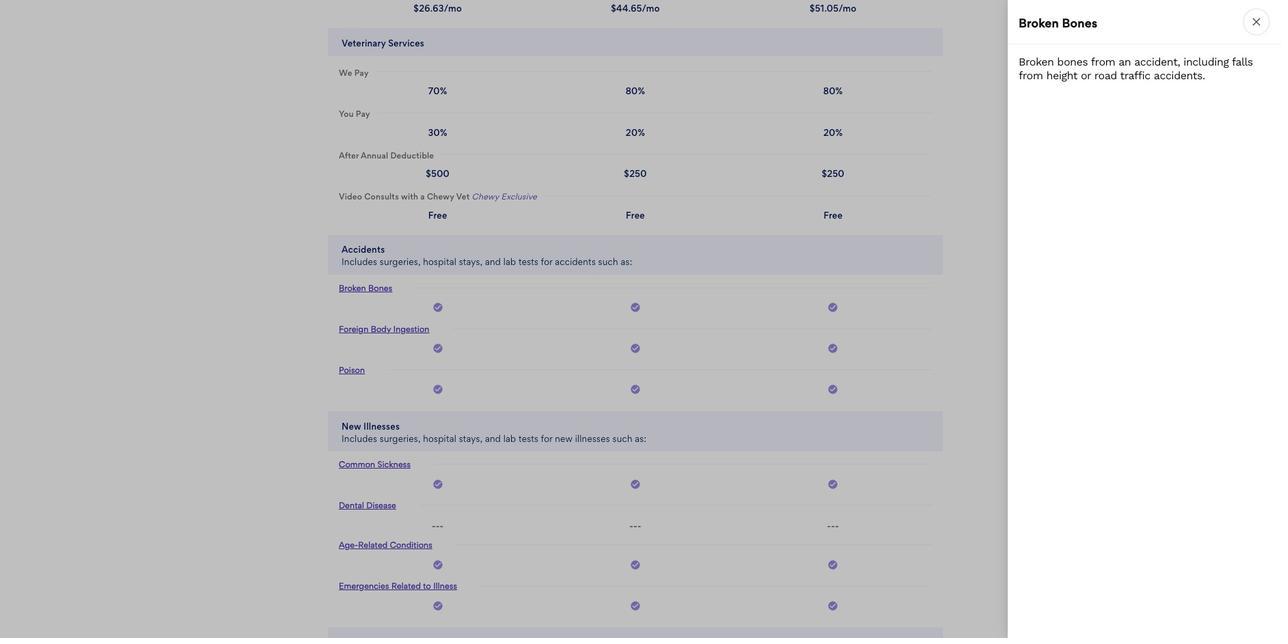 Task type: vqa. For each thing, say whether or not it's contained in the screenshot.
Including
yes



Task type: locate. For each thing, give the bounding box(es) containing it.
0 horizontal spatial not included element
[[432, 520, 444, 532]]

$ for 26.63
[[414, 3, 419, 14]]

1 vertical spatial lab
[[504, 433, 516, 444]]

1 tests from the top
[[519, 256, 539, 267]]

1 horizontal spatial 20%
[[824, 127, 843, 138]]

broken for broken bones from an accident, including falls from height or road traffic accidents.
[[1019, 55, 1054, 68]]

80%
[[626, 85, 646, 96], [824, 85, 843, 96]]

2 surgeries, from the top
[[380, 433, 421, 444]]

veterinary services
[[342, 37, 425, 48]]

broken bones
[[1019, 16, 1098, 30]]

broken inside broken bones from an accident, including falls from height or road traffic accidents.
[[1019, 55, 1054, 68]]

broken for broken bones
[[1019, 16, 1060, 30]]

3 not included element from the left
[[828, 520, 840, 532]]

includes down new on the left bottom
[[342, 433, 378, 444]]

as:
[[621, 256, 633, 267], [635, 433, 647, 444]]

0 vertical spatial such
[[599, 256, 619, 267]]

1 vertical spatial such
[[613, 433, 633, 444]]

broken
[[1019, 16, 1060, 30], [1019, 55, 1054, 68]]

1 80% from the left
[[626, 85, 646, 96]]

includes
[[342, 256, 378, 267], [342, 433, 378, 444]]

2 and from the top
[[485, 433, 501, 444]]

$250
[[624, 168, 647, 179], [822, 168, 845, 179]]

broken bones from an accident, including falls from height or road traffic accidents.
[[1019, 55, 1254, 82]]

3 /mo from the left
[[839, 3, 857, 14]]

1 lab from the top
[[504, 256, 516, 267]]

$ 51.05 /mo
[[810, 3, 857, 14]]

included image
[[630, 302, 641, 316], [630, 302, 641, 313], [828, 302, 839, 316], [630, 343, 641, 357], [828, 343, 839, 354], [433, 384, 443, 398], [630, 384, 641, 398], [630, 384, 641, 395], [828, 384, 839, 398], [433, 479, 443, 493], [433, 479, 443, 490], [630, 479, 641, 490], [828, 479, 839, 490], [630, 560, 641, 571], [828, 560, 839, 573], [828, 560, 839, 571], [433, 601, 443, 614], [433, 601, 443, 612]]

2 80% from the left
[[824, 85, 843, 96]]

stays,
[[459, 256, 483, 267], [459, 433, 483, 444]]

1 horizontal spatial /mo
[[642, 3, 660, 14]]

0 vertical spatial hospital
[[423, 256, 457, 267]]

1 horizontal spatial 80%
[[824, 85, 843, 96]]

including
[[1184, 55, 1230, 68]]

0 horizontal spatial 20%
[[626, 127, 645, 138]]

as: right illnesses
[[635, 433, 647, 444]]

1 vertical spatial from
[[1019, 69, 1044, 82]]

broken up height
[[1019, 55, 1054, 68]]

broken left bones
[[1019, 16, 1060, 30]]

1 $ from the left
[[414, 3, 419, 14]]

2 free from the left
[[626, 210, 645, 220]]

3 free from the left
[[824, 210, 843, 220]]

road
[[1095, 69, 1118, 82]]

for
[[541, 256, 553, 267], [541, 433, 553, 444]]

and
[[485, 256, 501, 267], [485, 433, 501, 444]]

such right accidents on the top left of page
[[599, 256, 619, 267]]

2 not included element from the left
[[630, 520, 642, 532]]

height
[[1047, 69, 1078, 82]]

free
[[428, 210, 448, 220], [626, 210, 645, 220], [824, 210, 843, 220]]

0 vertical spatial for
[[541, 256, 553, 267]]

1 $250 from the left
[[624, 168, 647, 179]]

0 vertical spatial from
[[1092, 55, 1116, 68]]

tests left accidents on the top left of page
[[519, 256, 539, 267]]

illnesses
[[575, 433, 610, 444]]

services
[[388, 37, 425, 48]]

1 vertical spatial stays,
[[459, 433, 483, 444]]

tests left the new
[[519, 433, 539, 444]]

0 vertical spatial tests
[[519, 256, 539, 267]]

1 horizontal spatial ---
[[630, 521, 642, 532]]

lab left the new
[[504, 433, 516, 444]]

2 /mo from the left
[[642, 3, 660, 14]]

1 vertical spatial as:
[[635, 433, 647, 444]]

1 vertical spatial hospital
[[423, 433, 457, 444]]

1 broken from the top
[[1019, 16, 1060, 30]]

1 and from the top
[[485, 256, 501, 267]]

included image
[[433, 302, 443, 316], [433, 302, 443, 313], [828, 302, 839, 313], [433, 343, 443, 357], [433, 343, 443, 354], [630, 343, 641, 354], [828, 343, 839, 357], [433, 384, 443, 395], [828, 384, 839, 395], [630, 479, 641, 493], [828, 479, 839, 493], [433, 560, 443, 573], [433, 560, 443, 571], [630, 560, 641, 573], [630, 601, 641, 614], [630, 601, 641, 612], [828, 601, 839, 614], [828, 601, 839, 612]]

lab down chewy exclusive
[[504, 256, 516, 267]]

2 lab from the top
[[504, 433, 516, 444]]

1 includes from the top
[[342, 256, 378, 267]]

2 $ from the left
[[611, 3, 617, 14]]

0 vertical spatial lab
[[504, 256, 516, 267]]

$ for 44.65
[[611, 3, 617, 14]]

2 for from the top
[[541, 433, 553, 444]]

broken bones dialog
[[1008, 0, 1282, 639]]

$ 44.65 /mo
[[611, 3, 660, 14]]

2 broken from the top
[[1019, 55, 1054, 68]]

1 /mo from the left
[[444, 3, 462, 14]]

$
[[414, 3, 419, 14], [611, 3, 617, 14], [810, 3, 816, 14]]

3 - from the left
[[440, 521, 444, 532]]

2 horizontal spatial free
[[824, 210, 843, 220]]

0 vertical spatial surgeries,
[[380, 256, 421, 267]]

3 $ from the left
[[810, 3, 816, 14]]

1 horizontal spatial $250
[[822, 168, 845, 179]]

0 horizontal spatial /mo
[[444, 3, 462, 14]]

2 horizontal spatial ---
[[828, 521, 840, 532]]

0 vertical spatial stays,
[[459, 256, 483, 267]]

for left the new
[[541, 433, 553, 444]]

0 horizontal spatial 80%
[[626, 85, 646, 96]]

2 horizontal spatial $
[[810, 3, 816, 14]]

2 hospital from the top
[[423, 433, 457, 444]]

5 - from the left
[[634, 521, 638, 532]]

0 vertical spatial as:
[[621, 256, 633, 267]]

---
[[432, 521, 444, 532], [630, 521, 642, 532], [828, 521, 840, 532]]

0 horizontal spatial ---
[[432, 521, 444, 532]]

2 tests from the top
[[519, 433, 539, 444]]

1 free from the left
[[428, 210, 448, 220]]

includes inside 'new illnesses includes surgeries, hospital stays, and lab tests for new illnesses such as:'
[[342, 433, 378, 444]]

2 includes from the top
[[342, 433, 378, 444]]

0 vertical spatial and
[[485, 256, 501, 267]]

3 --- from the left
[[828, 521, 840, 532]]

1 horizontal spatial from
[[1092, 55, 1116, 68]]

1 vertical spatial and
[[485, 433, 501, 444]]

0 horizontal spatial $
[[414, 3, 419, 14]]

1 horizontal spatial free
[[626, 210, 645, 220]]

1 vertical spatial surgeries,
[[380, 433, 421, 444]]

1 20% from the left
[[626, 127, 645, 138]]

surgeries, down accidents
[[380, 256, 421, 267]]

44.65
[[617, 3, 642, 14]]

such right illnesses
[[613, 433, 633, 444]]

1 horizontal spatial $
[[611, 3, 617, 14]]

includes down accidents
[[342, 256, 378, 267]]

0 horizontal spatial $250
[[624, 168, 647, 179]]

1 vertical spatial includes
[[342, 433, 378, 444]]

1 vertical spatial broken
[[1019, 55, 1054, 68]]

not included element
[[432, 520, 444, 532], [630, 520, 642, 532], [828, 520, 840, 532]]

2 stays, from the top
[[459, 433, 483, 444]]

and inside accidents includes surgeries, hospital stays, and lab tests for accidents such as:
[[485, 256, 501, 267]]

1 vertical spatial for
[[541, 433, 553, 444]]

$500
[[426, 168, 450, 179]]

such
[[599, 256, 619, 267], [613, 433, 633, 444]]

accidents includes surgeries, hospital stays, and lab tests for accidents such as:
[[342, 244, 633, 267]]

20%
[[626, 127, 645, 138], [824, 127, 843, 138]]

as: right accidents on the top left of page
[[621, 256, 633, 267]]

from up road
[[1092, 55, 1116, 68]]

1 hospital from the top
[[423, 256, 457, 267]]

bones
[[1058, 55, 1088, 68]]

tests inside accidents includes surgeries, hospital stays, and lab tests for accidents such as:
[[519, 256, 539, 267]]

/mo
[[444, 3, 462, 14], [642, 3, 660, 14], [839, 3, 857, 14]]

0 vertical spatial broken
[[1019, 16, 1060, 30]]

1 for from the top
[[541, 256, 553, 267]]

1 stays, from the top
[[459, 256, 483, 267]]

surgeries, down illnesses
[[380, 433, 421, 444]]

1 horizontal spatial as:
[[635, 433, 647, 444]]

surgeries,
[[380, 256, 421, 267], [380, 433, 421, 444]]

for left accidents on the top left of page
[[541, 256, 553, 267]]

0 horizontal spatial as:
[[621, 256, 633, 267]]

hospital inside 'new illnesses includes surgeries, hospital stays, and lab tests for new illnesses such as:'
[[423, 433, 457, 444]]

0 horizontal spatial from
[[1019, 69, 1044, 82]]

/mo for $ 51.05 /mo
[[839, 3, 857, 14]]

hospital
[[423, 256, 457, 267], [423, 433, 457, 444]]

2 horizontal spatial not included element
[[828, 520, 840, 532]]

8 - from the left
[[832, 521, 836, 532]]

1 vertical spatial tests
[[519, 433, 539, 444]]

from left height
[[1019, 69, 1044, 82]]

30%
[[428, 127, 448, 138]]

chewy
[[472, 192, 499, 202]]

0 vertical spatial includes
[[342, 256, 378, 267]]

hospital inside accidents includes surgeries, hospital stays, and lab tests for accidents such as:
[[423, 256, 457, 267]]

0 horizontal spatial free
[[428, 210, 448, 220]]

1 surgeries, from the top
[[380, 256, 421, 267]]

7 - from the left
[[828, 521, 832, 532]]

2 horizontal spatial /mo
[[839, 3, 857, 14]]

includes inside accidents includes surgeries, hospital stays, and lab tests for accidents such as:
[[342, 256, 378, 267]]

1 --- from the left
[[432, 521, 444, 532]]

-
[[432, 521, 436, 532], [436, 521, 440, 532], [440, 521, 444, 532], [630, 521, 634, 532], [634, 521, 638, 532], [638, 521, 642, 532], [828, 521, 832, 532], [832, 521, 836, 532], [836, 521, 840, 532]]

stays, inside accidents includes surgeries, hospital stays, and lab tests for accidents such as:
[[459, 256, 483, 267]]

1 horizontal spatial not included element
[[630, 520, 642, 532]]

from
[[1092, 55, 1116, 68], [1019, 69, 1044, 82]]

tests
[[519, 256, 539, 267], [519, 433, 539, 444]]

lab
[[504, 256, 516, 267], [504, 433, 516, 444]]

2 --- from the left
[[630, 521, 642, 532]]



Task type: describe. For each thing, give the bounding box(es) containing it.
--- for first not included element
[[432, 521, 444, 532]]

9 - from the left
[[836, 521, 840, 532]]

accidents
[[342, 244, 385, 255]]

2 - from the left
[[436, 521, 440, 532]]

new
[[555, 433, 573, 444]]

26.63
[[419, 3, 444, 14]]

lab inside accidents includes surgeries, hospital stays, and lab tests for accidents such as:
[[504, 256, 516, 267]]

bones
[[1063, 16, 1098, 30]]

exclusive
[[501, 192, 537, 202]]

4 - from the left
[[630, 521, 634, 532]]

tests inside 'new illnesses includes surgeries, hospital stays, and lab tests for new illnesses such as:'
[[519, 433, 539, 444]]

new illnesses includes surgeries, hospital stays, and lab tests for new illnesses such as:
[[342, 421, 647, 444]]

/mo for $ 44.65 /mo
[[642, 3, 660, 14]]

--- for second not included element from the right
[[630, 521, 642, 532]]

6 - from the left
[[638, 521, 642, 532]]

$ 26.63 /mo
[[414, 3, 462, 14]]

traffic
[[1121, 69, 1151, 82]]

70%
[[429, 85, 447, 96]]

2 20% from the left
[[824, 127, 843, 138]]

for inside accidents includes surgeries, hospital stays, and lab tests for accidents such as:
[[541, 256, 553, 267]]

accidents
[[555, 256, 596, 267]]

$ for 51.05
[[810, 3, 816, 14]]

such inside 'new illnesses includes surgeries, hospital stays, and lab tests for new illnesses such as:'
[[613, 433, 633, 444]]

close image
[[1250, 15, 1264, 29]]

veterinary
[[342, 37, 386, 48]]

chewy exclusive
[[472, 192, 537, 202]]

an
[[1119, 55, 1132, 68]]

lab inside 'new illnesses includes surgeries, hospital stays, and lab tests for new illnesses such as:'
[[504, 433, 516, 444]]

1 not included element from the left
[[432, 520, 444, 532]]

2 $250 from the left
[[822, 168, 845, 179]]

/mo for $ 26.63 /mo
[[444, 3, 462, 14]]

for inside 'new illnesses includes surgeries, hospital stays, and lab tests for new illnesses such as:'
[[541, 433, 553, 444]]

stays, inside 'new illnesses includes surgeries, hospital stays, and lab tests for new illnesses such as:'
[[459, 433, 483, 444]]

or
[[1082, 69, 1092, 82]]

--- for 3rd not included element
[[828, 521, 840, 532]]

1 - from the left
[[432, 521, 436, 532]]

accidents.
[[1155, 69, 1206, 82]]

falls
[[1233, 55, 1254, 68]]

surgeries, inside 'new illnesses includes surgeries, hospital stays, and lab tests for new illnesses such as:'
[[380, 433, 421, 444]]

as: inside 'new illnesses includes surgeries, hospital stays, and lab tests for new illnesses such as:'
[[635, 433, 647, 444]]

as: inside accidents includes surgeries, hospital stays, and lab tests for accidents such as:
[[621, 256, 633, 267]]

surgeries, inside accidents includes surgeries, hospital stays, and lab tests for accidents such as:
[[380, 256, 421, 267]]

51.05
[[816, 3, 839, 14]]

accident,
[[1135, 55, 1181, 68]]

such inside accidents includes surgeries, hospital stays, and lab tests for accidents such as:
[[599, 256, 619, 267]]

and inside 'new illnesses includes surgeries, hospital stays, and lab tests for new illnesses such as:'
[[485, 433, 501, 444]]

illnesses
[[364, 421, 400, 432]]

new
[[342, 421, 361, 432]]



